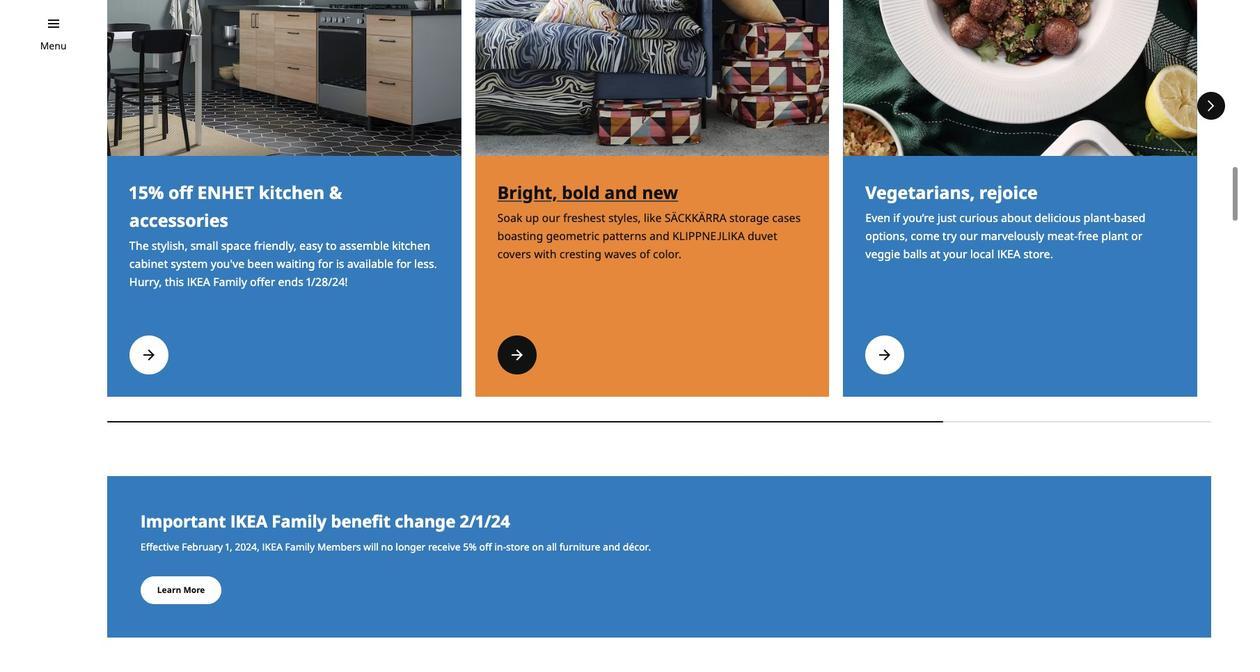 Task type: locate. For each thing, give the bounding box(es) containing it.
cresting
[[560, 246, 602, 262]]

off
[[169, 180, 193, 204], [480, 540, 492, 553]]

geometric
[[546, 228, 600, 244]]

at
[[931, 246, 941, 262]]

ends
[[278, 274, 304, 290]]

0 vertical spatial family
[[213, 274, 247, 290]]

off inside the 15% off enhet kitchen & accessories the stylish, small space friendly, easy to assemble kitchen cabinet system you've been waiting for is available for less. hurry, this ikea family offer ends 1/28/24!
[[169, 180, 193, 204]]

learn
[[157, 585, 181, 597]]

0 horizontal spatial for
[[318, 256, 333, 271]]

ikea down system
[[187, 274, 210, 290]]

1 horizontal spatial kitchen
[[392, 238, 431, 253]]

0 horizontal spatial kitchen
[[259, 180, 325, 204]]

effective
[[141, 540, 179, 553]]

hurry,
[[129, 274, 162, 290]]

vegetarians,
[[866, 180, 975, 204]]

2 vertical spatial family
[[285, 540, 315, 553]]

0 vertical spatial off
[[169, 180, 193, 204]]

rejoice
[[980, 180, 1038, 204]]

meat-
[[1048, 228, 1078, 244]]

menu button
[[40, 38, 67, 54]]

delicious
[[1035, 210, 1081, 225]]

1 horizontal spatial our
[[960, 228, 978, 244]]

about
[[1002, 210, 1032, 225]]

up
[[526, 210, 539, 225]]

0 horizontal spatial our
[[542, 210, 561, 225]]

1 horizontal spatial for
[[396, 256, 412, 271]]

enhet
[[197, 180, 254, 204]]

kitchen up less.
[[392, 238, 431, 253]]

off up accessories
[[169, 180, 193, 204]]

0 horizontal spatial off
[[169, 180, 193, 204]]

color.
[[653, 246, 682, 262]]

1 horizontal spatial off
[[480, 540, 492, 553]]

ikea
[[998, 246, 1021, 262], [187, 274, 210, 290], [230, 510, 268, 533], [262, 540, 283, 553]]

if
[[894, 210, 901, 225]]

is
[[336, 256, 344, 271]]

1 vertical spatial off
[[480, 540, 492, 553]]

our right up
[[542, 210, 561, 225]]

soak
[[498, 210, 523, 225]]

0 vertical spatial kitchen
[[259, 180, 325, 204]]

list containing 15% off enhet kitchen & accessories
[[107, 0, 1240, 432]]

15% off enhet kitchen & accessories the stylish, small space friendly, easy to assemble kitchen cabinet system you've been waiting for is available for less. hurry, this ikea family offer ends 1/28/24!
[[129, 180, 437, 290]]

list
[[107, 0, 1240, 432]]

our
[[542, 210, 561, 225], [960, 228, 978, 244]]

scrollbar
[[107, 414, 1212, 430]]

and up styles,
[[605, 180, 638, 204]]

for left is
[[318, 256, 333, 271]]

bold
[[562, 180, 600, 204]]

kitchen left the &
[[259, 180, 325, 204]]

kitchen
[[259, 180, 325, 204], [392, 238, 431, 253]]

important
[[141, 510, 226, 533]]

more
[[183, 585, 205, 597]]

you've
[[211, 256, 245, 271]]

ikea right "2024,"
[[262, 540, 283, 553]]

freshest
[[563, 210, 606, 225]]

family down important ikea family benefit change 2/1/24
[[285, 540, 315, 553]]

and left décor.
[[603, 540, 621, 553]]

try
[[943, 228, 957, 244]]

for left less.
[[396, 256, 412, 271]]

1 vertical spatial our
[[960, 228, 978, 244]]

family inside the 15% off enhet kitchen & accessories the stylish, small space friendly, easy to assemble kitchen cabinet system you've been waiting for is available for less. hurry, this ikea family offer ends 1/28/24!
[[213, 274, 247, 290]]

been
[[248, 256, 274, 271]]

&
[[329, 180, 342, 204]]

ikea up "2024,"
[[230, 510, 268, 533]]

assemble
[[340, 238, 389, 253]]

säckkärra
[[665, 210, 727, 225]]

family down the you've at the left
[[213, 274, 247, 290]]

curious
[[960, 210, 999, 225]]

new
[[642, 180, 679, 204]]

and
[[605, 180, 638, 204], [650, 228, 670, 244], [603, 540, 621, 553]]

family
[[213, 274, 247, 290], [272, 510, 327, 533], [285, 540, 315, 553]]

waiting
[[277, 256, 315, 271]]

1 vertical spatial kitchen
[[392, 238, 431, 253]]

1,
[[226, 540, 232, 553]]

just
[[938, 210, 957, 225]]

2 vertical spatial and
[[603, 540, 621, 553]]

our inside bright, bold and new soak up our freshest styles, like säckkärra storage cases boasting geometric patterns and klippnejlika duvet covers with cresting waves of color.
[[542, 210, 561, 225]]

off left in-
[[480, 540, 492, 553]]

0 vertical spatial our
[[542, 210, 561, 225]]

2 for from the left
[[396, 256, 412, 271]]

ikea down marvelously
[[998, 246, 1021, 262]]

1/28/24!
[[306, 274, 348, 290]]

bright,
[[498, 180, 558, 204]]

in-
[[495, 540, 506, 553]]

this
[[165, 274, 184, 290]]

and down like on the top of page
[[650, 228, 670, 244]]

no
[[381, 540, 393, 553]]

our right the try
[[960, 228, 978, 244]]

on
[[532, 540, 544, 553]]

family up members
[[272, 510, 327, 533]]



Task type: describe. For each thing, give the bounding box(es) containing it.
2024,
[[235, 540, 260, 553]]

15%
[[129, 180, 164, 204]]

less.
[[414, 256, 437, 271]]

ikea inside vegetarians, rejoice even if you're just curious about delicious plant-based options, come try our marvelously meat-free plant or veggie balls at your local ikea store.
[[998, 246, 1021, 262]]

learn more button
[[141, 577, 222, 605]]

space
[[221, 238, 251, 253]]

veggie
[[866, 246, 901, 262]]

small
[[191, 238, 218, 253]]

duvet
[[748, 228, 778, 244]]

available
[[347, 256, 394, 271]]

the
[[129, 238, 149, 253]]

package of plant balls image
[[844, 0, 1198, 156]]

1 for from the left
[[318, 256, 333, 271]]

your
[[944, 246, 968, 262]]

friendly,
[[254, 238, 297, 253]]

plant-
[[1084, 210, 1115, 225]]

cabinet
[[129, 256, 168, 271]]

furniture
[[560, 540, 601, 553]]

balls
[[904, 246, 928, 262]]

décor.
[[623, 540, 651, 553]]

afterpay page image
[[1212, 0, 1240, 156]]

members
[[317, 540, 361, 553]]

important ikea family benefit change 2/1/24
[[141, 510, 510, 533]]

even
[[866, 210, 891, 225]]

patterns
[[603, 228, 647, 244]]

bright, bold and new soak up our freshest styles, like säckkärra storage cases boasting geometric patterns and klippnejlika duvet covers with cresting waves of color.
[[498, 180, 801, 262]]

marvelously
[[981, 228, 1045, 244]]

will
[[364, 540, 379, 553]]

effective february 1, 2024, ikea family members will no longer receive 5% off in-store on all furniture and décor.
[[141, 540, 654, 553]]

0 vertical spatial and
[[605, 180, 638, 204]]

benefit
[[331, 510, 391, 533]]

plant
[[1102, 228, 1129, 244]]

receive
[[428, 540, 461, 553]]

to
[[326, 238, 337, 253]]

2/1/24
[[460, 510, 510, 533]]

storage
[[730, 210, 770, 225]]

accessories
[[129, 208, 228, 232]]

store.
[[1024, 246, 1054, 262]]

like
[[644, 210, 662, 225]]

klippnejlika
[[673, 228, 745, 244]]

based
[[1115, 210, 1146, 225]]

cases
[[773, 210, 801, 225]]

come
[[911, 228, 940, 244]]

styles,
[[609, 210, 641, 225]]

you're
[[903, 210, 935, 225]]

or
[[1132, 228, 1143, 244]]

with
[[534, 246, 557, 262]]

ikea inside the 15% off enhet kitchen & accessories the stylish, small space friendly, easy to assemble kitchen cabinet system you've been waiting for is available for less. hurry, this ikea family offer ends 1/28/24!
[[187, 274, 210, 290]]

1 vertical spatial and
[[650, 228, 670, 244]]

room setting image
[[475, 0, 830, 156]]

our inside vegetarians, rejoice even if you're just curious about delicious plant-based options, come try our marvelously meat-free plant or veggie balls at your local ikea store.
[[960, 228, 978, 244]]

store
[[506, 540, 530, 553]]

of
[[640, 246, 650, 262]]

stylish,
[[152, 238, 188, 253]]

5%
[[463, 540, 477, 553]]

learn more
[[157, 585, 205, 597]]

free
[[1078, 228, 1099, 244]]

covers
[[498, 246, 531, 262]]

system
[[171, 256, 208, 271]]

boasting
[[498, 228, 544, 244]]

change
[[395, 510, 456, 533]]

all
[[547, 540, 557, 553]]

link to enhet kitchen image
[[107, 0, 461, 156]]

options,
[[866, 228, 908, 244]]

local
[[971, 246, 995, 262]]

vegetarians, rejoice even if you're just curious about delicious plant-based options, come try our marvelously meat-free plant or veggie balls at your local ikea store.
[[866, 180, 1146, 262]]

longer
[[396, 540, 426, 553]]

menu
[[40, 39, 67, 52]]

february
[[182, 540, 223, 553]]

offer
[[250, 274, 275, 290]]

waves
[[605, 246, 637, 262]]

easy
[[300, 238, 323, 253]]

1 vertical spatial family
[[272, 510, 327, 533]]



Task type: vqa. For each thing, say whether or not it's contained in the screenshot.
topmost friday
no



